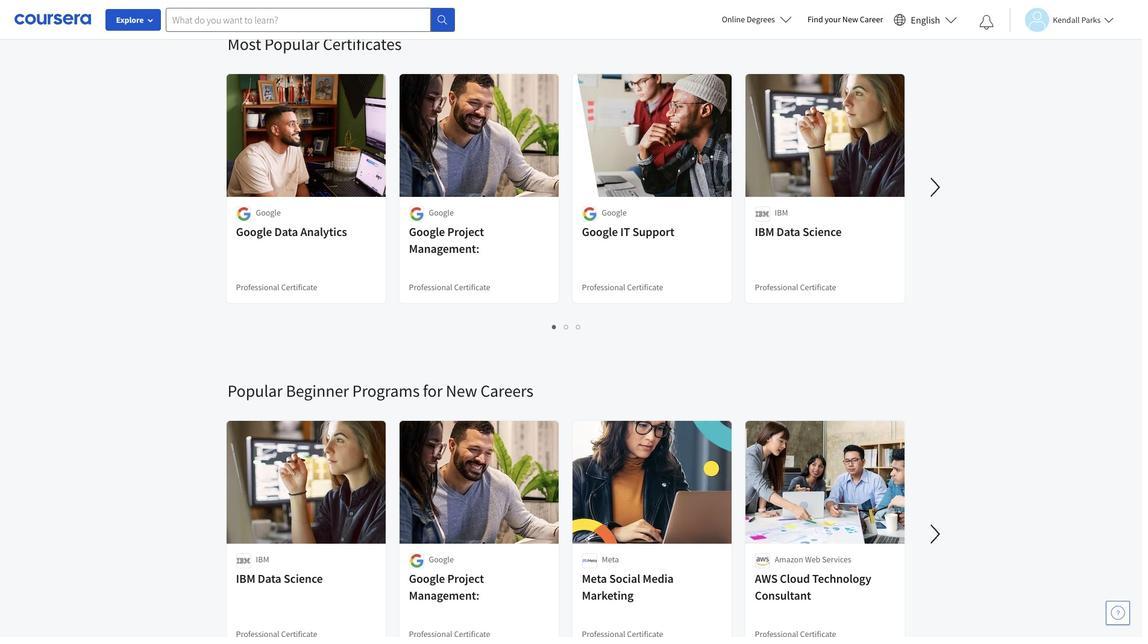 Task type: locate. For each thing, give the bounding box(es) containing it.
help center image
[[1111, 606, 1125, 621]]

amazon web services image
[[755, 554, 770, 569]]

professional certificate for analytics
[[236, 282, 317, 293]]

analytics
[[300, 224, 347, 239]]

1 vertical spatial management:
[[409, 588, 479, 603]]

3 professional from the left
[[582, 282, 625, 293]]

marketing
[[582, 588, 634, 603]]

1 vertical spatial ibm data science
[[236, 571, 323, 586]]

1 project from the top
[[447, 224, 484, 239]]

ibm data science inside popular beginner programs for new careers carousel element
[[236, 571, 323, 586]]

list
[[228, 320, 906, 334]]

ibm data science for ibm icon
[[755, 224, 842, 239]]

google project management: inside most popular certificates carousel element
[[409, 224, 484, 256]]

0 vertical spatial meta
[[602, 554, 619, 565]]

science inside popular beginner programs for new careers carousel element
[[284, 571, 323, 586]]

ibm image
[[236, 554, 251, 569]]

find your new career link
[[802, 12, 889, 27]]

ibm data science
[[755, 224, 842, 239], [236, 571, 323, 586]]

google project management: inside popular beginner programs for new careers carousel element
[[409, 571, 484, 603]]

google it support
[[582, 224, 674, 239]]

new right your
[[842, 14, 858, 25]]

0 horizontal spatial science
[[284, 571, 323, 586]]

meta social media marketing
[[582, 571, 674, 603]]

certificate
[[281, 282, 317, 293], [454, 282, 490, 293], [627, 282, 663, 293], [800, 282, 836, 293]]

management:
[[409, 241, 479, 256], [409, 588, 479, 603]]

0 vertical spatial google project management:
[[409, 224, 484, 256]]

kendall parks
[[1053, 14, 1101, 25]]

certificates
[[323, 33, 402, 55]]

1 professional certificate from the left
[[236, 282, 317, 293]]

most popular certificates
[[228, 33, 402, 55]]

ibm
[[775, 207, 788, 218], [755, 224, 774, 239], [256, 554, 269, 565], [236, 571, 255, 586]]

data inside popular beginner programs for new careers carousel element
[[258, 571, 281, 586]]

1 vertical spatial google project management:
[[409, 571, 484, 603]]

0 vertical spatial management:
[[409, 241, 479, 256]]

data
[[274, 224, 298, 239], [777, 224, 800, 239], [258, 571, 281, 586]]

programs
[[352, 380, 420, 402]]

meta inside meta social media marketing
[[582, 571, 607, 586]]

google image for popular
[[409, 207, 424, 222]]

1 vertical spatial meta
[[582, 571, 607, 586]]

ibm data science down ibm icon
[[755, 224, 842, 239]]

2 management: from the top
[[409, 588, 479, 603]]

google image
[[236, 207, 251, 222], [409, 207, 424, 222], [409, 554, 424, 569]]

coursera image
[[14, 10, 91, 29]]

online degrees button
[[712, 6, 802, 33]]

meta down meta image
[[582, 571, 607, 586]]

new right for
[[446, 380, 477, 402]]

4 professional from the left
[[755, 282, 798, 293]]

professional
[[236, 282, 279, 293], [409, 282, 452, 293], [582, 282, 625, 293], [755, 282, 798, 293]]

4 certificate from the left
[[800, 282, 836, 293]]

2 google project management: from the top
[[409, 571, 484, 603]]

aws
[[755, 571, 778, 586]]

meta
[[602, 554, 619, 565], [582, 571, 607, 586]]

for
[[423, 380, 443, 402]]

1 horizontal spatial science
[[803, 224, 842, 239]]

0 vertical spatial science
[[803, 224, 842, 239]]

2 professional certificate from the left
[[409, 282, 490, 293]]

science
[[803, 224, 842, 239], [284, 571, 323, 586]]

meta right meta image
[[602, 554, 619, 565]]

2 button
[[560, 320, 573, 334]]

1 vertical spatial new
[[446, 380, 477, 402]]

0 vertical spatial ibm data science
[[755, 224, 842, 239]]

social
[[609, 571, 640, 586]]

management: for programs
[[409, 588, 479, 603]]

1 certificate from the left
[[281, 282, 317, 293]]

3 professional certificate from the left
[[582, 282, 663, 293]]

project for certificates
[[447, 224, 484, 239]]

0 vertical spatial project
[[447, 224, 484, 239]]

None search field
[[166, 8, 455, 32]]

1 vertical spatial science
[[284, 571, 323, 586]]

3 certificate from the left
[[627, 282, 663, 293]]

google image for beginner
[[409, 554, 424, 569]]

2 project from the top
[[447, 571, 484, 586]]

1 vertical spatial project
[[447, 571, 484, 586]]

ibm down ibm image
[[236, 571, 255, 586]]

professional certificate for science
[[755, 282, 836, 293]]

google
[[256, 207, 281, 218], [429, 207, 454, 218], [602, 207, 627, 218], [236, 224, 272, 239], [409, 224, 445, 239], [582, 224, 618, 239], [429, 554, 454, 565], [409, 571, 445, 586]]

popular
[[264, 33, 320, 55], [228, 380, 283, 402]]

0 vertical spatial new
[[842, 14, 858, 25]]

3 button
[[573, 320, 585, 334]]

1 horizontal spatial ibm data science
[[755, 224, 842, 239]]

2 professional from the left
[[409, 282, 452, 293]]

cloud
[[780, 571, 810, 586]]

1 horizontal spatial new
[[842, 14, 858, 25]]

professional certificate
[[236, 282, 317, 293], [409, 282, 490, 293], [582, 282, 663, 293], [755, 282, 836, 293]]

project inside popular beginner programs for new careers carousel element
[[447, 571, 484, 586]]

meta for meta social media marketing
[[582, 571, 607, 586]]

list inside most popular certificates carousel element
[[228, 320, 906, 334]]

management: inside most popular certificates carousel element
[[409, 241, 479, 256]]

project
[[447, 224, 484, 239], [447, 571, 484, 586]]

0 horizontal spatial new
[[446, 380, 477, 402]]

professional certificate for support
[[582, 282, 663, 293]]

it
[[620, 224, 630, 239]]

aws cloud technology consultant
[[755, 571, 871, 603]]

explore button
[[105, 9, 161, 31]]

project inside most popular certificates carousel element
[[447, 224, 484, 239]]

ibm data science down ibm image
[[236, 571, 323, 586]]

consultant
[[755, 588, 811, 603]]

next slide image
[[921, 520, 949, 549]]

certificate for science
[[800, 282, 836, 293]]

1 professional from the left
[[236, 282, 279, 293]]

popular beginner programs for new careers carousel element
[[221, 344, 1142, 638]]

list containing 1
[[228, 320, 906, 334]]

science inside most popular certificates carousel element
[[803, 224, 842, 239]]

explore
[[116, 14, 144, 25]]

professional for google project management:
[[409, 282, 452, 293]]

google image
[[582, 207, 597, 222]]

ibm data science inside most popular certificates carousel element
[[755, 224, 842, 239]]

google project management:
[[409, 224, 484, 256], [409, 571, 484, 603]]

certificate for analytics
[[281, 282, 317, 293]]

technology
[[812, 571, 871, 586]]

english button
[[889, 0, 962, 39]]

science for ibm icon
[[803, 224, 842, 239]]

certificate for management:
[[454, 282, 490, 293]]

new
[[842, 14, 858, 25], [446, 380, 477, 402]]

0 horizontal spatial ibm data science
[[236, 571, 323, 586]]

4 professional certificate from the left
[[755, 282, 836, 293]]

amazon web services
[[775, 554, 851, 565]]

2 certificate from the left
[[454, 282, 490, 293]]

management: inside popular beginner programs for new careers carousel element
[[409, 588, 479, 603]]

1 google project management: from the top
[[409, 224, 484, 256]]

degrees
[[747, 14, 775, 25]]

1 button
[[548, 320, 560, 334]]

meta image
[[582, 554, 597, 569]]

1 management: from the top
[[409, 241, 479, 256]]



Task type: vqa. For each thing, say whether or not it's contained in the screenshot.


Task type: describe. For each thing, give the bounding box(es) containing it.
professional for google it support
[[582, 282, 625, 293]]

certificate for support
[[627, 282, 663, 293]]

professional certificate for management:
[[409, 282, 490, 293]]

parks
[[1081, 14, 1101, 25]]

science for ibm image
[[284, 571, 323, 586]]

media
[[643, 571, 674, 586]]

next slide image
[[921, 173, 949, 202]]

most
[[228, 33, 261, 55]]

kendall
[[1053, 14, 1080, 25]]

popular beginner programs for new careers
[[228, 380, 533, 402]]

find
[[808, 14, 823, 25]]

management: for certificates
[[409, 241, 479, 256]]

find your new career
[[808, 14, 883, 25]]

web
[[805, 554, 820, 565]]

meta for meta
[[602, 554, 619, 565]]

show notifications image
[[979, 15, 994, 30]]

data for popular beginner programs for new careers
[[258, 571, 281, 586]]

most popular certificates carousel element
[[221, 0, 1142, 344]]

online
[[722, 14, 745, 25]]

project for programs
[[447, 571, 484, 586]]

career
[[860, 14, 883, 25]]

ibm image
[[755, 207, 770, 222]]

careers
[[480, 380, 533, 402]]

3
[[576, 321, 581, 333]]

0 vertical spatial popular
[[264, 33, 320, 55]]

2
[[564, 321, 569, 333]]

ibm right ibm image
[[256, 554, 269, 565]]

google project management: for certificates
[[409, 224, 484, 256]]

data for most popular certificates
[[274, 224, 298, 239]]

online degrees
[[722, 14, 775, 25]]

google data analytics
[[236, 224, 347, 239]]

What do you want to learn? text field
[[166, 8, 431, 32]]

kendall parks button
[[1009, 8, 1114, 32]]

google project management: for programs
[[409, 571, 484, 603]]

ibm right ibm icon
[[775, 207, 788, 218]]

support
[[633, 224, 674, 239]]

your
[[825, 14, 841, 25]]

1 vertical spatial popular
[[228, 380, 283, 402]]

professional for ibm data science
[[755, 282, 798, 293]]

beginner
[[286, 380, 349, 402]]

ibm down ibm icon
[[755, 224, 774, 239]]

professional for google data analytics
[[236, 282, 279, 293]]

services
[[822, 554, 851, 565]]

1
[[552, 321, 557, 333]]

amazon
[[775, 554, 803, 565]]

english
[[911, 14, 940, 26]]

ibm data science for ibm image
[[236, 571, 323, 586]]



